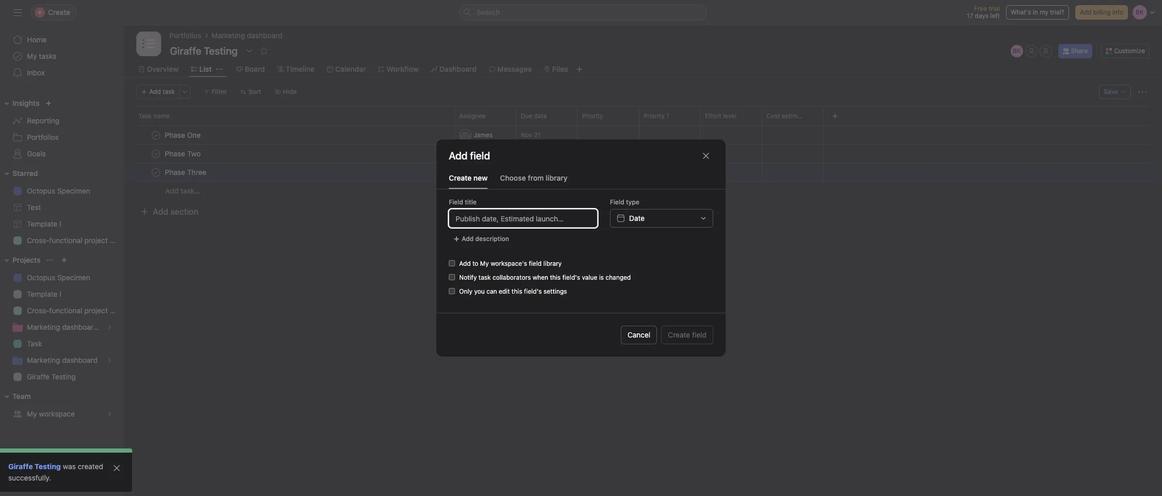 Task type: describe. For each thing, give the bounding box(es) containing it.
date
[[629, 214, 645, 223]]

add field
[[449, 150, 490, 162]]

plan inside starred element
[[110, 236, 124, 245]]

share button
[[1058, 44, 1092, 58]]

fr
[[463, 168, 468, 176]]

add description
[[462, 235, 509, 243]]

octopus for starred
[[27, 186, 55, 195]]

0 vertical spatial giraffe testing link
[[6, 369, 118, 385]]

successfully.
[[8, 474, 51, 482]]

insights element
[[0, 94, 124, 164]]

0 horizontal spatial marketing dashboard link
[[6, 352, 118, 369]]

my for my workspace
[[27, 410, 37, 418]]

header untitled section tree grid
[[124, 126, 1162, 200]]

new
[[473, 174, 488, 182]]

pr
[[462, 150, 468, 157]]

due date
[[521, 112, 547, 120]]

info
[[1112, 8, 1123, 16]]

task for task name
[[138, 112, 152, 120]]

nov 26
[[521, 168, 542, 176]]

notify task collaborators when this field's value is changed
[[459, 274, 631, 281]]

create new tab panel
[[436, 190, 726, 357]]

team button
[[0, 390, 31, 403]]

1 vertical spatial testing
[[35, 462, 61, 471]]

test link
[[6, 199, 118, 216]]

library inside create new tab panel
[[543, 260, 562, 268]]

my tasks
[[27, 52, 56, 60]]

Phase Two text field
[[163, 148, 204, 159]]

fr button
[[459, 166, 514, 178]]

task for notify
[[479, 274, 491, 281]]

effort level
[[705, 112, 736, 120]]

add for add task…
[[165, 186, 179, 195]]

specimen for template i
[[57, 273, 90, 282]]

octopus specimen link for test
[[6, 183, 118, 199]]

26
[[534, 168, 542, 176]]

Add to My workspace's field library checkbox
[[449, 260, 455, 266]]

specimen for test
[[57, 186, 90, 195]]

list link
[[191, 64, 212, 75]]

Completed checkbox
[[150, 147, 162, 160]]

project for second cross-functional project plan link from the bottom of the page
[[84, 236, 108, 245]]

only you can edit this field's settings
[[459, 288, 567, 295]]

can
[[486, 288, 497, 295]]

edit
[[499, 288, 510, 295]]

giraffe testing inside the projects element
[[27, 372, 76, 381]]

choose
[[500, 174, 526, 182]]

1 vertical spatial giraffe testing
[[8, 462, 61, 471]]

template for second 'template i' link from the top of the page
[[27, 290, 57, 299]]

insights button
[[0, 97, 39, 109]]

0 vertical spatial marketing dashboard
[[212, 31, 282, 40]]

my tasks link
[[6, 48, 118, 65]]

2 template i link from the top
[[6, 286, 118, 303]]

hide sidebar image
[[13, 8, 22, 17]]

nov 21
[[521, 131, 540, 139]]

add to starred image
[[260, 46, 268, 55]]

section
[[170, 207, 199, 216]]

was created successfully.
[[8, 462, 103, 482]]

is
[[599, 274, 604, 281]]

priority 1
[[644, 112, 669, 120]]

search
[[477, 8, 500, 17]]

add for add description
[[462, 235, 474, 243]]

projects element
[[0, 251, 124, 387]]

files link
[[544, 64, 568, 75]]

add task… button
[[165, 185, 200, 197]]

completed image
[[150, 166, 162, 178]]

left
[[990, 12, 1000, 20]]

my inside create new tab panel
[[480, 260, 489, 268]]

field for field title
[[449, 198, 463, 206]]

created
[[78, 462, 103, 471]]

this for when
[[550, 274, 561, 281]]

estimate
[[782, 112, 807, 120]]

reporting link
[[6, 113, 118, 129]]

overview
[[147, 65, 179, 73]]

date
[[534, 112, 547, 120]]

choose from library
[[500, 174, 568, 182]]

projects button
[[0, 254, 40, 266]]

add task… row
[[124, 181, 1162, 200]]

create field
[[668, 331, 707, 339]]

add section
[[153, 207, 199, 216]]

template i inside starred element
[[27, 219, 61, 228]]

Notify task collaborators when this field's value is changed checkbox
[[449, 274, 455, 280]]

cost
[[766, 112, 780, 120]]

1 horizontal spatial marketing dashboard link
[[212, 30, 282, 41]]

ja
[[462, 131, 469, 139]]

invite
[[29, 478, 48, 487]]

trial
[[989, 5, 1000, 12]]

home
[[27, 35, 47, 44]]

changed
[[606, 274, 631, 281]]

what's in my trial?
[[1011, 8, 1064, 16]]

1 vertical spatial giraffe
[[8, 462, 33, 471]]

add for add task
[[149, 88, 161, 96]]

tasks
[[39, 52, 56, 60]]

from
[[528, 174, 544, 182]]

insights
[[12, 99, 39, 107]]

1 template i link from the top
[[6, 216, 118, 232]]

marketing for left marketing dashboard link
[[27, 356, 60, 365]]

what's
[[1011, 8, 1031, 16]]

add to my workspace's field library
[[459, 260, 562, 268]]

cross-functional project plan inside starred element
[[27, 236, 124, 245]]

value
[[582, 274, 597, 281]]

completed checkbox for ja
[[150, 129, 162, 141]]

workflow
[[387, 65, 419, 73]]

board link
[[236, 64, 265, 75]]

to
[[472, 260, 478, 268]]

2 cross-functional project plan link from the top
[[6, 303, 124, 319]]

cost estimate
[[766, 112, 807, 120]]

add section button
[[136, 202, 203, 221]]

workspace's
[[491, 260, 527, 268]]

assignee
[[459, 112, 486, 120]]

my for my tasks
[[27, 52, 37, 60]]

task link
[[6, 336, 118, 352]]

type
[[626, 198, 639, 206]]

workspace
[[39, 410, 75, 418]]

bk button
[[1011, 45, 1023, 57]]

only
[[459, 288, 472, 295]]

row containing ja
[[124, 126, 1162, 145]]

phase three cell
[[124, 163, 455, 182]]

completed image for ja
[[150, 129, 162, 141]]

nov for nov 21
[[521, 131, 532, 139]]

timeline
[[286, 65, 315, 73]]

free
[[974, 5, 987, 12]]

field title
[[449, 198, 477, 206]]

was
[[63, 462, 76, 471]]

— text field for pr
[[766, 150, 823, 158]]

Phase One text field
[[163, 130, 204, 140]]

marketing dashboards
[[27, 323, 101, 332]]

Phase Three text field
[[163, 167, 210, 177]]



Task type: locate. For each thing, give the bounding box(es) containing it.
1 nov from the top
[[521, 131, 532, 139]]

Only you can edit this field's settings checkbox
[[449, 288, 455, 294]]

1 vertical spatial template i link
[[6, 286, 118, 303]]

giraffe up the successfully.
[[8, 462, 33, 471]]

0 vertical spatial project
[[84, 236, 108, 245]]

my workspace
[[27, 410, 75, 418]]

create new
[[449, 174, 488, 182]]

search list box
[[459, 4, 707, 21]]

marketing for marketing dashboards link
[[27, 323, 60, 332]]

reporting
[[27, 116, 59, 125]]

2 plan from the top
[[110, 306, 124, 315]]

plan inside the projects element
[[110, 306, 124, 315]]

completed image for pr
[[150, 147, 162, 160]]

workflow link
[[378, 64, 419, 75]]

cross- up projects
[[27, 236, 49, 245]]

1 project from the top
[[84, 236, 108, 245]]

marketing dashboards link
[[6, 319, 118, 336]]

functional inside starred element
[[49, 236, 82, 245]]

portfolios down reporting
[[27, 133, 59, 142]]

dashboard inside the projects element
[[62, 356, 98, 365]]

effort
[[705, 112, 721, 120]]

1 cross-functional project plan link from the top
[[6, 232, 124, 249]]

1 octopus specimen from the top
[[27, 186, 90, 195]]

Publish date, Estimated launch… text field
[[449, 209, 598, 228]]

field's for settings
[[524, 288, 542, 295]]

2 vertical spatial marketing
[[27, 356, 60, 365]]

0 horizontal spatial this
[[512, 288, 522, 295]]

1 horizontal spatial portfolios link
[[169, 30, 201, 41]]

— text field
[[766, 150, 823, 158], [766, 169, 823, 177]]

1 vertical spatial marketing dashboard link
[[6, 352, 118, 369]]

completed checkbox inside phase three cell
[[150, 166, 162, 178]]

giraffe testing up the successfully.
[[8, 462, 61, 471]]

field's left value
[[562, 274, 580, 281]]

1 vertical spatial cross-functional project plan link
[[6, 303, 124, 319]]

0 vertical spatial portfolios
[[169, 31, 201, 40]]

0 horizontal spatial dashboard
[[62, 356, 98, 365]]

tab list containing create new
[[436, 172, 726, 190]]

0 vertical spatial giraffe
[[27, 372, 49, 381]]

0 vertical spatial marketing dashboard link
[[212, 30, 282, 41]]

giraffe testing link up teams element
[[6, 369, 118, 385]]

octopus specimen link down projects
[[6, 270, 118, 286]]

1 vertical spatial — text field
[[766, 169, 823, 177]]

row containing task name
[[124, 106, 1162, 126]]

priority for priority
[[582, 112, 603, 120]]

share
[[1071, 47, 1088, 55]]

search button
[[459, 4, 707, 21]]

template i up marketing dashboards link
[[27, 290, 61, 299]]

create left new
[[449, 174, 472, 182]]

1
[[666, 112, 669, 120]]

0 vertical spatial completed image
[[150, 129, 162, 141]]

functional
[[49, 236, 82, 245], [49, 306, 82, 315]]

testing up teams element
[[51, 372, 76, 381]]

completed image
[[150, 129, 162, 141], [150, 147, 162, 160]]

portfolios inside insights element
[[27, 133, 59, 142]]

my left tasks
[[27, 52, 37, 60]]

1 vertical spatial cross-functional project plan
[[27, 306, 124, 315]]

add billing info button
[[1075, 5, 1128, 20]]

add down overview link
[[149, 88, 161, 96]]

1 template i from the top
[[27, 219, 61, 228]]

1 vertical spatial specimen
[[57, 273, 90, 282]]

marketing dashboard link down marketing dashboards link
[[6, 352, 118, 369]]

1 vertical spatial field
[[692, 331, 707, 339]]

create inside 'button'
[[668, 331, 690, 339]]

1 vertical spatial nov
[[521, 168, 532, 176]]

1 horizontal spatial portfolios
[[169, 31, 201, 40]]

field's
[[562, 274, 580, 281], [524, 288, 542, 295]]

add left billing
[[1080, 8, 1092, 16]]

1 vertical spatial field's
[[524, 288, 542, 295]]

cross- up marketing dashboards link
[[27, 306, 49, 315]]

my
[[27, 52, 37, 60], [480, 260, 489, 268], [27, 410, 37, 418]]

close image
[[113, 464, 121, 473]]

marketing
[[212, 31, 245, 40], [27, 323, 60, 332], [27, 356, 60, 365]]

— text field
[[766, 132, 823, 139]]

test
[[27, 203, 41, 212]]

octopus down projects
[[27, 273, 55, 282]]

marketing dashboard down task link at the left bottom of page
[[27, 356, 98, 365]]

2 completed image from the top
[[150, 147, 162, 160]]

octopus specimen down projects
[[27, 273, 90, 282]]

0 horizontal spatial create
[[449, 174, 472, 182]]

0 vertical spatial task
[[163, 88, 175, 96]]

functional up 'marketing dashboards'
[[49, 306, 82, 315]]

2 specimen from the top
[[57, 273, 90, 282]]

1 functional from the top
[[49, 236, 82, 245]]

starred
[[12, 169, 38, 178]]

0 vertical spatial field's
[[562, 274, 580, 281]]

cross-functional project plan up dashboards
[[27, 306, 124, 315]]

nov
[[521, 131, 532, 139], [521, 168, 532, 176]]

completed checkbox inside phase one cell
[[150, 129, 162, 141]]

create inside tab list
[[449, 174, 472, 182]]

2 field from the left
[[610, 198, 624, 206]]

this up 'settings' at the left bottom of the page
[[550, 274, 561, 281]]

0 horizontal spatial task
[[27, 339, 42, 348]]

0 horizontal spatial field
[[449, 198, 463, 206]]

field's for value
[[562, 274, 580, 281]]

1 vertical spatial giraffe testing link
[[8, 462, 61, 471]]

cross-functional project plan inside the projects element
[[27, 306, 124, 315]]

1 — text field from the top
[[766, 150, 823, 158]]

2 octopus specimen link from the top
[[6, 270, 118, 286]]

add for add section
[[153, 207, 168, 216]]

row containing fr
[[124, 163, 1162, 182]]

add task…
[[165, 186, 200, 195]]

completed image inside phase one cell
[[150, 129, 162, 141]]

0 horizontal spatial field's
[[524, 288, 542, 295]]

marketing up task link at the left bottom of page
[[27, 323, 60, 332]]

giraffe testing up teams element
[[27, 372, 76, 381]]

calendar
[[335, 65, 366, 73]]

0 horizontal spatial field
[[529, 260, 542, 268]]

0 vertical spatial portfolios link
[[169, 30, 201, 41]]

1 cross- from the top
[[27, 236, 49, 245]]

global element
[[0, 25, 124, 87]]

trial?
[[1050, 8, 1064, 16]]

octopus specimen for test
[[27, 186, 90, 195]]

octopus specimen up test link at left top
[[27, 186, 90, 195]]

1 octopus specimen link from the top
[[6, 183, 118, 199]]

template
[[27, 219, 57, 228], [27, 290, 57, 299]]

1 priority from the left
[[582, 112, 603, 120]]

functional down test link at left top
[[49, 236, 82, 245]]

0 vertical spatial giraffe testing
[[27, 372, 76, 381]]

2 template from the top
[[27, 290, 57, 299]]

1 vertical spatial plan
[[110, 306, 124, 315]]

task down overview
[[163, 88, 175, 96]]

field left the title
[[449, 198, 463, 206]]

1 vertical spatial this
[[512, 288, 522, 295]]

project for 2nd cross-functional project plan link from the top
[[84, 306, 108, 315]]

calendar link
[[327, 64, 366, 75]]

inbox
[[27, 68, 45, 77]]

1 horizontal spatial this
[[550, 274, 561, 281]]

1 horizontal spatial priority
[[644, 112, 665, 120]]

my right 'to'
[[480, 260, 489, 268]]

field type
[[610, 198, 639, 206]]

project inside starred element
[[84, 236, 108, 245]]

add task
[[149, 88, 175, 96]]

1 vertical spatial project
[[84, 306, 108, 315]]

level
[[723, 112, 736, 120]]

starred element
[[0, 164, 124, 251]]

octopus specimen for template i
[[27, 273, 90, 282]]

add for add billing info
[[1080, 8, 1092, 16]]

2 cross- from the top
[[27, 306, 49, 315]]

giraffe testing link up the successfully.
[[8, 462, 61, 471]]

1 octopus from the top
[[27, 186, 55, 195]]

completed image inside the phase two cell
[[150, 147, 162, 160]]

list
[[199, 65, 212, 73]]

2 template i from the top
[[27, 290, 61, 299]]

nov left 21
[[521, 131, 532, 139]]

1 vertical spatial task
[[479, 274, 491, 281]]

octopus specimen inside the projects element
[[27, 273, 90, 282]]

goals link
[[6, 146, 118, 162]]

description
[[475, 235, 509, 243]]

task inside create new tab panel
[[479, 274, 491, 281]]

1 horizontal spatial field
[[692, 331, 707, 339]]

0 horizontal spatial priority
[[582, 112, 603, 120]]

specimen up test link at left top
[[57, 186, 90, 195]]

1 vertical spatial portfolios
[[27, 133, 59, 142]]

1 vertical spatial i
[[59, 290, 61, 299]]

2 functional from the top
[[49, 306, 82, 315]]

0 vertical spatial my
[[27, 52, 37, 60]]

0 vertical spatial completed checkbox
[[150, 129, 162, 141]]

1 vertical spatial cross-
[[27, 306, 49, 315]]

2 octopus from the top
[[27, 273, 55, 282]]

cross-functional project plan
[[27, 236, 124, 245], [27, 306, 124, 315]]

template i down test
[[27, 219, 61, 228]]

messages
[[497, 65, 532, 73]]

Completed checkbox
[[150, 129, 162, 141], [150, 166, 162, 178]]

specimen inside starred element
[[57, 186, 90, 195]]

title
[[465, 198, 477, 206]]

task inside task link
[[27, 339, 42, 348]]

my inside global element
[[27, 52, 37, 60]]

cancel
[[627, 331, 650, 339]]

tab list
[[436, 172, 726, 190]]

nov for nov 26
[[521, 168, 532, 176]]

completed image up completed icon
[[150, 147, 162, 160]]

testing up the invite
[[35, 462, 61, 471]]

giraffe
[[27, 372, 49, 381], [8, 462, 33, 471]]

0 vertical spatial marketing
[[212, 31, 245, 40]]

octopus up test
[[27, 186, 55, 195]]

teams element
[[0, 387, 124, 425]]

0 vertical spatial i
[[59, 219, 61, 228]]

when
[[533, 274, 548, 281]]

template down test
[[27, 219, 57, 228]]

2 i from the top
[[59, 290, 61, 299]]

1 i from the top
[[59, 219, 61, 228]]

cross-functional project plan down test link at left top
[[27, 236, 124, 245]]

0 vertical spatial task
[[138, 112, 152, 120]]

create for create new
[[449, 174, 472, 182]]

0 horizontal spatial marketing dashboard
[[27, 356, 98, 365]]

octopus specimen
[[27, 186, 90, 195], [27, 273, 90, 282]]

starred button
[[0, 167, 38, 180]]

field inside 'button'
[[692, 331, 707, 339]]

1 horizontal spatial create
[[668, 331, 690, 339]]

1 vertical spatial portfolios link
[[6, 129, 118, 146]]

portfolios up the list link
[[169, 31, 201, 40]]

add field dialog
[[436, 139, 726, 357]]

template i inside the projects element
[[27, 290, 61, 299]]

cancel button
[[621, 326, 657, 344]]

specimen up dashboards
[[57, 273, 90, 282]]

add left task…
[[165, 186, 179, 195]]

dashboard up add to starred image
[[247, 31, 282, 40]]

library
[[546, 174, 568, 182], [543, 260, 562, 268]]

close this dialog image
[[702, 152, 710, 160]]

task down marketing dashboards link
[[27, 339, 42, 348]]

1 field from the left
[[449, 198, 463, 206]]

cross- inside starred element
[[27, 236, 49, 245]]

0 vertical spatial nov
[[521, 131, 532, 139]]

goals
[[27, 149, 46, 158]]

my inside teams element
[[27, 410, 37, 418]]

1 completed checkbox from the top
[[150, 129, 162, 141]]

task left "name"
[[138, 112, 152, 120]]

0 horizontal spatial portfolios link
[[6, 129, 118, 146]]

i inside starred element
[[59, 219, 61, 228]]

functional inside the projects element
[[49, 306, 82, 315]]

task inside row
[[138, 112, 152, 120]]

phase one cell
[[124, 126, 455, 145]]

octopus specimen inside starred element
[[27, 186, 90, 195]]

marketing dashboard link up add to starred image
[[212, 30, 282, 41]]

0 vertical spatial template
[[27, 219, 57, 228]]

0 vertical spatial specimen
[[57, 186, 90, 195]]

project up dashboards
[[84, 306, 108, 315]]

cross-functional project plan link
[[6, 232, 124, 249], [6, 303, 124, 319]]

cross-functional project plan link up 'marketing dashboards'
[[6, 303, 124, 319]]

i
[[59, 219, 61, 228], [59, 290, 61, 299]]

field
[[529, 260, 542, 268], [692, 331, 707, 339]]

1 vertical spatial template
[[27, 290, 57, 299]]

marketing dashboard inside the projects element
[[27, 356, 98, 365]]

0 vertical spatial cross-functional project plan link
[[6, 232, 124, 249]]

template inside starred element
[[27, 219, 57, 228]]

field left type
[[610, 198, 624, 206]]

0 vertical spatial field
[[529, 260, 542, 268]]

projects
[[12, 256, 40, 264]]

cross- for 2nd cross-functional project plan link from the top
[[27, 306, 49, 315]]

1 vertical spatial marketing dashboard
[[27, 356, 98, 365]]

what's in my trial? button
[[1006, 5, 1069, 20]]

i down test link at left top
[[59, 219, 61, 228]]

1 specimen from the top
[[57, 186, 90, 195]]

add left "section"
[[153, 207, 168, 216]]

1 vertical spatial octopus specimen link
[[6, 270, 118, 286]]

team
[[12, 392, 31, 401]]

row
[[124, 106, 1162, 126], [136, 125, 1150, 126], [124, 126, 1162, 145], [124, 163, 1162, 182]]

0 vertical spatial template i
[[27, 219, 61, 228]]

1 vertical spatial completed checkbox
[[150, 166, 162, 178]]

1 vertical spatial octopus
[[27, 273, 55, 282]]

0 vertical spatial octopus
[[27, 186, 55, 195]]

0 vertical spatial cross-
[[27, 236, 49, 245]]

i up 'marketing dashboards'
[[59, 290, 61, 299]]

cross- inside the projects element
[[27, 306, 49, 315]]

1 plan from the top
[[110, 236, 124, 245]]

portfolios link down reporting
[[6, 129, 118, 146]]

1 horizontal spatial task
[[479, 274, 491, 281]]

date button
[[610, 209, 713, 228]]

1 completed image from the top
[[150, 129, 162, 141]]

collaborators
[[493, 274, 531, 281]]

task up the you
[[479, 274, 491, 281]]

field for field type
[[610, 198, 624, 206]]

giraffe inside the projects element
[[27, 372, 49, 381]]

1 horizontal spatial task
[[138, 112, 152, 120]]

0 vertical spatial octopus specimen link
[[6, 183, 118, 199]]

my workspace link
[[6, 406, 118, 422]]

0 vertical spatial functional
[[49, 236, 82, 245]]

task for task
[[27, 339, 42, 348]]

0 vertical spatial — text field
[[766, 150, 823, 158]]

2 nov from the top
[[521, 168, 532, 176]]

2 completed checkbox from the top
[[150, 166, 162, 178]]

portfolios link up the list link
[[169, 30, 201, 41]]

1 vertical spatial create
[[668, 331, 690, 339]]

library up the notify task collaborators when this field's value is changed
[[543, 260, 562, 268]]

2 — text field from the top
[[766, 169, 823, 177]]

0 vertical spatial create
[[449, 174, 472, 182]]

task
[[163, 88, 175, 96], [479, 274, 491, 281]]

1 vertical spatial marketing
[[27, 323, 60, 332]]

plan
[[110, 236, 124, 245], [110, 306, 124, 315]]

board
[[245, 65, 265, 73]]

2 cross-functional project plan from the top
[[27, 306, 124, 315]]

pr row
[[124, 144, 1162, 163]]

add left 'to'
[[459, 260, 471, 268]]

field's down when
[[524, 288, 542, 295]]

1 cross-functional project plan from the top
[[27, 236, 124, 245]]

cell
[[516, 144, 578, 163]]

this for edit
[[512, 288, 522, 295]]

1 vertical spatial template i
[[27, 290, 61, 299]]

completed image up completed checkbox
[[150, 129, 162, 141]]

0 vertical spatial cross-functional project plan
[[27, 236, 124, 245]]

marketing up list
[[212, 31, 245, 40]]

i inside the projects element
[[59, 290, 61, 299]]

1 template from the top
[[27, 219, 57, 228]]

create field button
[[661, 326, 713, 344]]

1 vertical spatial library
[[543, 260, 562, 268]]

template i link up 'marketing dashboards'
[[6, 286, 118, 303]]

1 horizontal spatial field's
[[562, 274, 580, 281]]

1 vertical spatial functional
[[49, 306, 82, 315]]

this right edit
[[512, 288, 522, 295]]

octopus for projects
[[27, 273, 55, 282]]

invite button
[[10, 474, 54, 492]]

0 vertical spatial library
[[546, 174, 568, 182]]

specimen inside the projects element
[[57, 273, 90, 282]]

phase two cell
[[124, 144, 455, 163]]

giraffe testing
[[27, 372, 76, 381], [8, 462, 61, 471]]

template i link down test
[[6, 216, 118, 232]]

task…
[[181, 186, 200, 195]]

pr button
[[459, 147, 514, 160]]

dashboard down task link at the left bottom of page
[[62, 356, 98, 365]]

template i link
[[6, 216, 118, 232], [6, 286, 118, 303]]

template for 1st 'template i' link from the top
[[27, 219, 57, 228]]

bk
[[1013, 47, 1021, 55]]

0 horizontal spatial portfolios
[[27, 133, 59, 142]]

notify
[[459, 274, 477, 281]]

— text field for fr
[[766, 169, 823, 177]]

nov left "26"
[[521, 168, 532, 176]]

testing inside the projects element
[[51, 372, 76, 381]]

1 horizontal spatial dashboard
[[247, 31, 282, 40]]

free trial 17 days left
[[967, 5, 1000, 20]]

0 vertical spatial dashboard
[[247, 31, 282, 40]]

giraffe up team
[[27, 372, 49, 381]]

in
[[1033, 8, 1038, 16]]

completed checkbox down completed checkbox
[[150, 166, 162, 178]]

template inside the projects element
[[27, 290, 57, 299]]

list image
[[143, 38, 155, 50]]

1 horizontal spatial marketing dashboard
[[212, 31, 282, 40]]

octopus inside starred element
[[27, 186, 55, 195]]

billing
[[1093, 8, 1111, 16]]

add left description
[[462, 235, 474, 243]]

2 priority from the left
[[644, 112, 665, 120]]

octopus specimen link
[[6, 183, 118, 199], [6, 270, 118, 286]]

template down projects
[[27, 290, 57, 299]]

task inside button
[[163, 88, 175, 96]]

my down team
[[27, 410, 37, 418]]

1 vertical spatial octopus specimen
[[27, 273, 90, 282]]

1 vertical spatial my
[[480, 260, 489, 268]]

0 vertical spatial template i link
[[6, 216, 118, 232]]

1 vertical spatial dashboard
[[62, 356, 98, 365]]

2 vertical spatial my
[[27, 410, 37, 418]]

this
[[550, 274, 561, 281], [512, 288, 522, 295]]

1 horizontal spatial field
[[610, 198, 624, 206]]

library right "26"
[[546, 174, 568, 182]]

octopus specimen link for template i
[[6, 270, 118, 286]]

marketing dashboard up add to starred image
[[212, 31, 282, 40]]

task for add
[[163, 88, 175, 96]]

cross-
[[27, 236, 49, 245], [27, 306, 49, 315]]

overview link
[[138, 64, 179, 75]]

octopus specimen link up test
[[6, 183, 118, 199]]

you
[[474, 288, 485, 295]]

project down test link at left top
[[84, 236, 108, 245]]

0 vertical spatial plan
[[110, 236, 124, 245]]

None text field
[[167, 41, 240, 60]]

octopus inside the projects element
[[27, 273, 55, 282]]

create right cancel
[[668, 331, 690, 339]]

21
[[534, 131, 540, 139]]

0 vertical spatial testing
[[51, 372, 76, 381]]

2 project from the top
[[84, 306, 108, 315]]

add for add to my workspace's field library
[[459, 260, 471, 268]]

cross-functional project plan link down test link at left top
[[6, 232, 124, 249]]

completed checkbox up completed checkbox
[[150, 129, 162, 141]]

1 vertical spatial completed image
[[150, 147, 162, 160]]

cross- for second cross-functional project plan link from the bottom of the page
[[27, 236, 49, 245]]

completed checkbox for fr
[[150, 166, 162, 178]]

1 vertical spatial task
[[27, 339, 42, 348]]

dashboard
[[439, 65, 477, 73]]

0 vertical spatial this
[[550, 274, 561, 281]]

octopus
[[27, 186, 55, 195], [27, 273, 55, 282]]

0 horizontal spatial task
[[163, 88, 175, 96]]

0 vertical spatial octopus specimen
[[27, 186, 90, 195]]

priority for priority 1
[[644, 112, 665, 120]]

timeline link
[[277, 64, 315, 75]]

home link
[[6, 32, 118, 48]]

add inside button
[[165, 186, 179, 195]]

add billing info
[[1080, 8, 1123, 16]]

create for create field
[[668, 331, 690, 339]]

marketing down task link at the left bottom of page
[[27, 356, 60, 365]]

2 octopus specimen from the top
[[27, 273, 90, 282]]



Task type: vqa. For each thing, say whether or not it's contained in the screenshot.
Add field
yes



